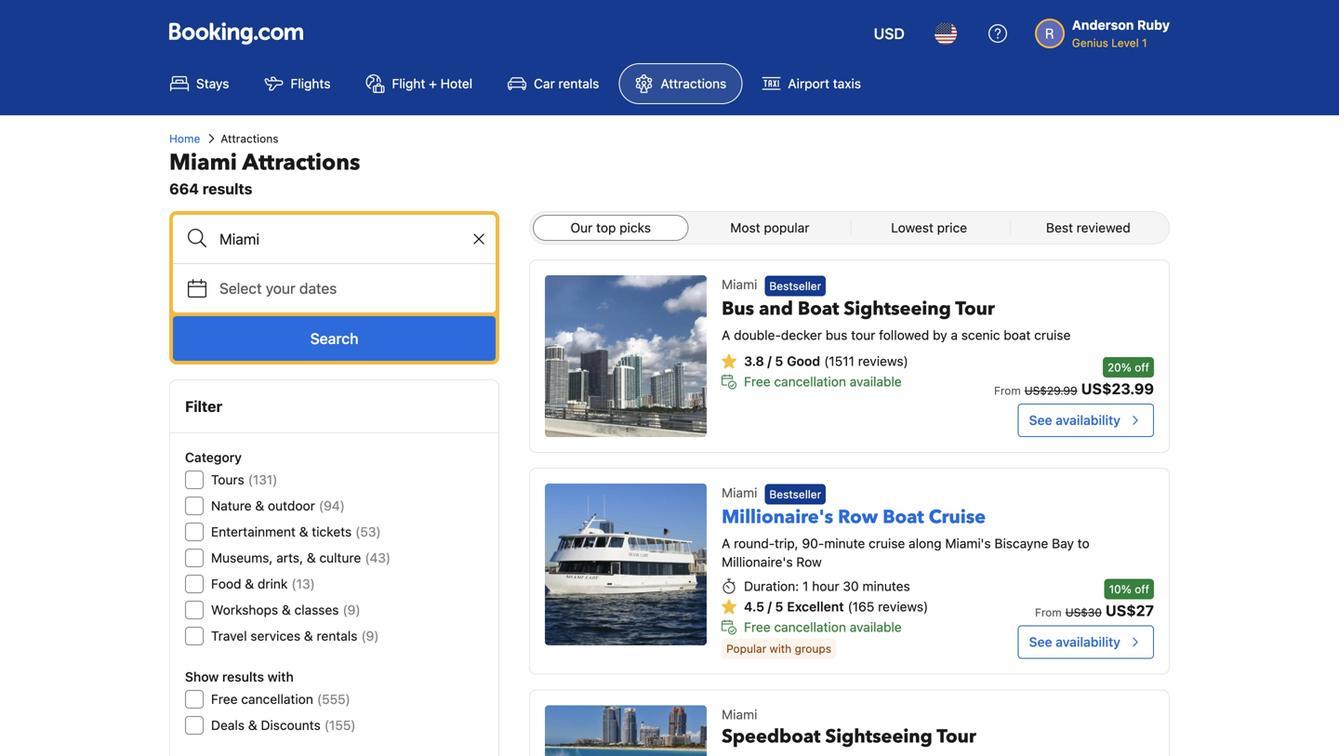 Task type: vqa. For each thing, say whether or not it's contained in the screenshot.


Task type: describe. For each thing, give the bounding box(es) containing it.
airport taxis
[[788, 76, 861, 91]]

services
[[251, 628, 301, 644]]

decker
[[781, 327, 822, 343]]

best reviewed
[[1046, 220, 1131, 235]]

free cancellation (555)
[[211, 692, 350, 707]]

dates
[[299, 280, 337, 297]]

lowest
[[891, 220, 934, 235]]

1 vertical spatial attractions
[[221, 132, 279, 145]]

workshops
[[211, 602, 278, 618]]

0 vertical spatial free
[[744, 374, 771, 389]]

4.5 / 5 excellent (165 reviews)
[[744, 599, 929, 614]]

Where are you going? search field
[[173, 215, 496, 263]]

cruise inside millionaire's row boat cruise a round-trip, 90-minute cruise along miami's biscayne bay to millionaire's row
[[869, 536, 905, 551]]

availability for bus and boat sightseeing tour
[[1056, 413, 1121, 428]]

us$30
[[1066, 606, 1102, 619]]

& for classes
[[282, 602, 291, 618]]

bus
[[722, 296, 754, 322]]

0 vertical spatial (9)
[[343, 602, 361, 618]]

drink
[[258, 576, 288, 592]]

30
[[843, 578, 859, 594]]

picks
[[620, 220, 651, 235]]

& for tickets
[[299, 524, 308, 539]]

1 horizontal spatial row
[[838, 504, 878, 530]]

3.8
[[744, 353, 764, 369]]

anderson
[[1072, 17, 1134, 33]]

select
[[220, 280, 262, 297]]

stays link
[[154, 63, 245, 104]]

most popular
[[730, 220, 810, 235]]

entertainment & tickets (53)
[[211, 524, 381, 539]]

off for bus and boat sightseeing tour
[[1135, 361, 1150, 374]]

20% off
[[1108, 361, 1150, 374]]

speedboat sightseeing tour image
[[545, 705, 707, 756]]

miami up 'round-'
[[722, 485, 757, 500]]

0 horizontal spatial row
[[797, 554, 822, 570]]

duration:
[[744, 578, 799, 594]]

best
[[1046, 220, 1073, 235]]

filter
[[185, 398, 222, 415]]

a
[[951, 327, 958, 343]]

bus
[[826, 327, 848, 343]]

(155)
[[324, 718, 356, 733]]

3.8 / 5 good (1511 reviews)
[[744, 353, 909, 369]]

/ for 3.8
[[768, 353, 772, 369]]

(1511
[[824, 353, 855, 369]]

a inside "bus and boat sightseeing tour a double-decker bus tour followed by a scenic boat cruise"
[[722, 327, 730, 343]]

travel
[[211, 628, 247, 644]]

sightseeing inside "bus and boat sightseeing tour a double-decker bus tour followed by a scenic boat cruise"
[[844, 296, 951, 322]]

flights link
[[249, 63, 346, 104]]

cruise inside "bus and boat sightseeing tour a double-decker bus tour followed by a scenic boat cruise"
[[1034, 327, 1071, 343]]

ruby
[[1137, 17, 1170, 33]]

miami's
[[945, 536, 991, 551]]

results inside miami attractions 664 results
[[203, 180, 252, 198]]

genius
[[1072, 36, 1109, 49]]

tickets
[[312, 524, 352, 539]]

your account menu anderson ruby genius level 1 element
[[1035, 8, 1178, 51]]

bay
[[1052, 536, 1074, 551]]

bestseller for and
[[770, 279, 822, 292]]

home link
[[169, 130, 200, 147]]

1 vertical spatial (9)
[[361, 628, 379, 644]]

stays
[[196, 76, 229, 91]]

1 millionaire's from the top
[[722, 504, 834, 530]]

airport
[[788, 76, 830, 91]]

(53)
[[355, 524, 381, 539]]

90-
[[802, 536, 824, 551]]

to
[[1078, 536, 1090, 551]]

from us$30 us$27
[[1035, 602, 1154, 619]]

/ for 4.5
[[768, 599, 772, 614]]

1 inside anderson ruby genius level 1
[[1142, 36, 1147, 49]]

& for discounts
[[248, 718, 257, 733]]

show
[[185, 669, 219, 685]]

tours
[[211, 472, 244, 487]]

entertainment
[[211, 524, 296, 539]]

tours (131)
[[211, 472, 278, 487]]

speedboat
[[722, 724, 821, 750]]

off for millionaire's row boat cruise
[[1135, 583, 1150, 596]]

good
[[787, 353, 821, 369]]

1 available from the top
[[850, 374, 902, 389]]

see for bus and boat sightseeing tour
[[1029, 413, 1052, 428]]

(43)
[[365, 550, 391, 566]]

see for millionaire's row boat cruise
[[1029, 634, 1052, 650]]

our top picks
[[571, 220, 651, 235]]

your
[[266, 280, 296, 297]]

a inside millionaire's row boat cruise a round-trip, 90-minute cruise along miami's biscayne bay to millionaire's row
[[722, 536, 730, 551]]

level
[[1112, 36, 1139, 49]]

car
[[534, 76, 555, 91]]

0 vertical spatial with
[[770, 642, 792, 655]]

5 for 4.5 / 5
[[775, 599, 784, 614]]

by
[[933, 327, 947, 343]]

tour inside "bus and boat sightseeing tour a double-decker bus tour followed by a scenic boat cruise"
[[955, 296, 995, 322]]

10%
[[1109, 583, 1132, 596]]

boat for sightseeing
[[798, 296, 839, 322]]

us$29.99
[[1025, 384, 1078, 397]]

biscayne
[[995, 536, 1049, 551]]

popular
[[764, 220, 810, 235]]

& for drink
[[245, 576, 254, 592]]

deals & discounts (155)
[[211, 718, 356, 733]]

deals
[[211, 718, 245, 733]]

0 vertical spatial cancellation
[[774, 374, 846, 389]]

select your dates
[[220, 280, 337, 297]]

miami inside miami speedboat sightseeing tour
[[722, 707, 757, 722]]

bestseller for row
[[770, 488, 822, 501]]

flights
[[291, 76, 331, 91]]



Task type: locate. For each thing, give the bounding box(es) containing it.
our
[[571, 220, 593, 235]]

available down (1511
[[850, 374, 902, 389]]

1 see availability from the top
[[1029, 413, 1121, 428]]

see down us$29.99
[[1029, 413, 1052, 428]]

reviews) down minutes
[[878, 599, 929, 614]]

1 vertical spatial results
[[222, 669, 264, 685]]

1 horizontal spatial rentals
[[559, 76, 599, 91]]

(94)
[[319, 498, 345, 513]]

& for outdoor
[[255, 498, 264, 513]]

usd
[[874, 25, 905, 42]]

1 horizontal spatial cruise
[[1034, 327, 1071, 343]]

4.5
[[744, 599, 764, 614]]

0 vertical spatial reviews)
[[858, 353, 909, 369]]

+
[[429, 76, 437, 91]]

miami attractions 664 results
[[169, 147, 360, 198]]

cancellation up 'deals & discounts (155)'
[[241, 692, 313, 707]]

0 vertical spatial availability
[[1056, 413, 1121, 428]]

1 left hour
[[803, 578, 809, 594]]

reviews)
[[858, 353, 909, 369], [878, 599, 929, 614]]

0 vertical spatial attractions
[[661, 76, 727, 91]]

2 millionaire's from the top
[[722, 554, 793, 570]]

from inside from us$29.99 us$23.99
[[994, 384, 1021, 397]]

from left us$30
[[1035, 606, 1062, 619]]

boat for cruise
[[883, 504, 924, 530]]

see availability down us$30
[[1029, 634, 1121, 650]]

1 bestseller from the top
[[770, 279, 822, 292]]

1 vertical spatial cancellation
[[774, 619, 846, 635]]

0 horizontal spatial boat
[[798, 296, 839, 322]]

availability for millionaire's row boat cruise
[[1056, 634, 1121, 650]]

bus and boat sightseeing tour a double-decker bus tour followed by a scenic boat cruise
[[722, 296, 1071, 343]]

1 vertical spatial tour
[[937, 724, 976, 750]]

food & drink (13)
[[211, 576, 315, 592]]

results right the 664
[[203, 180, 252, 198]]

cancellation
[[774, 374, 846, 389], [774, 619, 846, 635], [241, 692, 313, 707]]

2 see availability from the top
[[1029, 634, 1121, 650]]

2 free cancellation available from the top
[[744, 619, 902, 635]]

1 right level on the top right of page
[[1142, 36, 1147, 49]]

1 horizontal spatial from
[[1035, 606, 1062, 619]]

most
[[730, 220, 760, 235]]

1 off from the top
[[1135, 361, 1150, 374]]

0 vertical spatial boat
[[798, 296, 839, 322]]

0 horizontal spatial with
[[268, 669, 294, 685]]

popular with groups
[[726, 642, 832, 655]]

bus and boat sightseeing tour image
[[545, 275, 707, 437]]

off right 20%
[[1135, 361, 1150, 374]]

museums, arts, & culture (43)
[[211, 550, 391, 566]]

1 5 from the top
[[775, 353, 783, 369]]

tour
[[851, 327, 876, 343]]

trip,
[[775, 536, 799, 551]]

/ right 3.8
[[768, 353, 772, 369]]

minute
[[824, 536, 865, 551]]

1 vertical spatial boat
[[883, 504, 924, 530]]

1 vertical spatial millionaire's
[[722, 554, 793, 570]]

millionaire's row boat cruise image
[[545, 484, 707, 646]]

rentals right car
[[559, 76, 599, 91]]

bestseller up and
[[770, 279, 822, 292]]

1 / from the top
[[768, 353, 772, 369]]

0 vertical spatial a
[[722, 327, 730, 343]]

1 vertical spatial /
[[768, 599, 772, 614]]

0 vertical spatial bestseller
[[770, 279, 822, 292]]

0 vertical spatial 1
[[1142, 36, 1147, 49]]

sightseeing inside miami speedboat sightseeing tour
[[825, 724, 933, 750]]

millionaire's row boat cruise a round-trip, 90-minute cruise along miami's biscayne bay to millionaire's row
[[722, 504, 1090, 570]]

1 vertical spatial off
[[1135, 583, 1150, 596]]

1 free cancellation available from the top
[[744, 374, 902, 389]]

availability down us$30
[[1056, 634, 1121, 650]]

free cancellation available down 3.8 / 5 good (1511 reviews)
[[744, 374, 902, 389]]

flight + hotel link
[[350, 63, 488, 104]]

free down 4.5
[[744, 619, 771, 635]]

& down classes
[[304, 628, 313, 644]]

0 vertical spatial off
[[1135, 361, 1150, 374]]

& up travel services & rentals (9)
[[282, 602, 291, 618]]

off right 10% on the bottom of page
[[1135, 583, 1150, 596]]

0 vertical spatial see availability
[[1029, 413, 1121, 428]]

2 a from the top
[[722, 536, 730, 551]]

& right "deals"
[[248, 718, 257, 733]]

0 horizontal spatial 1
[[803, 578, 809, 594]]

free
[[744, 374, 771, 389], [744, 619, 771, 635], [211, 692, 238, 707]]

miami
[[169, 147, 237, 178], [722, 277, 757, 292], [722, 485, 757, 500], [722, 707, 757, 722]]

outdoor
[[268, 498, 315, 513]]

reviews) for (165 reviews)
[[878, 599, 929, 614]]

availability down from us$29.99 us$23.99
[[1056, 413, 1121, 428]]

0 vertical spatial sightseeing
[[844, 296, 951, 322]]

classes
[[294, 602, 339, 618]]

cruise
[[1034, 327, 1071, 343], [869, 536, 905, 551]]

0 vertical spatial cruise
[[1034, 327, 1071, 343]]

1 horizontal spatial with
[[770, 642, 792, 655]]

1 vertical spatial 5
[[775, 599, 784, 614]]

cruise right boat
[[1034, 327, 1071, 343]]

bestseller up trip,
[[770, 488, 822, 501]]

with left groups
[[770, 642, 792, 655]]

from for millionaire's row boat cruise
[[1035, 606, 1062, 619]]

2 vertical spatial attractions
[[242, 147, 360, 178]]

1 vertical spatial a
[[722, 536, 730, 551]]

culture
[[319, 550, 361, 566]]

5 down duration:
[[775, 599, 784, 614]]

1 vertical spatial free
[[744, 619, 771, 635]]

0 vertical spatial millionaire's
[[722, 504, 834, 530]]

reviewed
[[1077, 220, 1131, 235]]

boat inside "bus and boat sightseeing tour a double-decker bus tour followed by a scenic boat cruise"
[[798, 296, 839, 322]]

discounts
[[261, 718, 321, 733]]

price
[[937, 220, 967, 235]]

2 availability from the top
[[1056, 634, 1121, 650]]

cancellation down excellent
[[774, 619, 846, 635]]

from left us$29.99
[[994, 384, 1021, 397]]

workshops & classes (9)
[[211, 602, 361, 618]]

museums,
[[211, 550, 273, 566]]

minutes
[[863, 578, 910, 594]]

hotel
[[441, 76, 473, 91]]

nature
[[211, 498, 252, 513]]

miami up speedboat
[[722, 707, 757, 722]]

(13)
[[291, 576, 315, 592]]

1 horizontal spatial 1
[[1142, 36, 1147, 49]]

arts,
[[276, 550, 303, 566]]

free down 3.8
[[744, 374, 771, 389]]

1 horizontal spatial boat
[[883, 504, 924, 530]]

miami up bus
[[722, 277, 757, 292]]

popular
[[726, 642, 767, 655]]

boat
[[798, 296, 839, 322], [883, 504, 924, 530]]

0 horizontal spatial (9)
[[343, 602, 361, 618]]

1 vertical spatial free cancellation available
[[744, 619, 902, 635]]

attractions
[[661, 76, 727, 91], [221, 132, 279, 145], [242, 147, 360, 178]]

1 a from the top
[[722, 327, 730, 343]]

reviews) for (1511 reviews)
[[858, 353, 909, 369]]

1 vertical spatial from
[[1035, 606, 1062, 619]]

2 off from the top
[[1135, 583, 1150, 596]]

20%
[[1108, 361, 1132, 374]]

& left drink
[[245, 576, 254, 592]]

0 vertical spatial from
[[994, 384, 1021, 397]]

row down 90-
[[797, 554, 822, 570]]

search
[[310, 330, 359, 347]]

from inside the from us$30 us$27
[[1035, 606, 1062, 619]]

cruise left along
[[869, 536, 905, 551]]

nature & outdoor (94)
[[211, 498, 345, 513]]

tour inside miami speedboat sightseeing tour
[[937, 724, 976, 750]]

1 vertical spatial available
[[850, 619, 902, 635]]

5
[[775, 353, 783, 369], [775, 599, 784, 614]]

(165
[[848, 599, 875, 614]]

results right show
[[222, 669, 264, 685]]

from us$29.99 us$23.99
[[994, 380, 1154, 398]]

groups
[[795, 642, 832, 655]]

0 horizontal spatial from
[[994, 384, 1021, 397]]

0 horizontal spatial rentals
[[317, 628, 358, 644]]

2 5 from the top
[[775, 599, 784, 614]]

1 vertical spatial with
[[268, 669, 294, 685]]

with up the free cancellation (555)
[[268, 669, 294, 685]]

boat up along
[[883, 504, 924, 530]]

0 horizontal spatial cruise
[[869, 536, 905, 551]]

5 left good
[[775, 353, 783, 369]]

free up "deals"
[[211, 692, 238, 707]]

1 availability from the top
[[1056, 413, 1121, 428]]

cruise
[[929, 504, 986, 530]]

millionaire's down 'round-'
[[722, 554, 793, 570]]

flight
[[392, 76, 425, 91]]

booking.com image
[[169, 22, 303, 45]]

1 vertical spatial rentals
[[317, 628, 358, 644]]

see down the from us$30 us$27
[[1029, 634, 1052, 650]]

hour
[[812, 578, 840, 594]]

1
[[1142, 36, 1147, 49], [803, 578, 809, 594]]

food
[[211, 576, 241, 592]]

1 horizontal spatial (9)
[[361, 628, 379, 644]]

row up minute
[[838, 504, 878, 530]]

from
[[994, 384, 1021, 397], [1035, 606, 1062, 619]]

(9) right classes
[[343, 602, 361, 618]]

see availability down from us$29.99 us$23.99
[[1029, 413, 1121, 428]]

attractions inside miami attractions 664 results
[[242, 147, 360, 178]]

double-
[[734, 327, 781, 343]]

miami inside miami attractions 664 results
[[169, 147, 237, 178]]

2 see from the top
[[1029, 634, 1052, 650]]

available down (165
[[850, 619, 902, 635]]

a left 'round-'
[[722, 536, 730, 551]]

0 vertical spatial see
[[1029, 413, 1052, 428]]

2 bestseller from the top
[[770, 488, 822, 501]]

1 vertical spatial 1
[[803, 578, 809, 594]]

reviews) down tour
[[858, 353, 909, 369]]

1 vertical spatial see
[[1029, 634, 1052, 650]]

miami down home 'link'
[[169, 147, 237, 178]]

0 vertical spatial available
[[850, 374, 902, 389]]

boat inside millionaire's row boat cruise a round-trip, 90-minute cruise along miami's biscayne bay to millionaire's row
[[883, 504, 924, 530]]

boat
[[1004, 327, 1031, 343]]

0 vertical spatial row
[[838, 504, 878, 530]]

car rentals
[[534, 76, 599, 91]]

1 see from the top
[[1029, 413, 1052, 428]]

& up museums, arts, & culture (43)
[[299, 524, 308, 539]]

attractions link
[[619, 63, 743, 104]]

rentals inside car rentals link
[[559, 76, 599, 91]]

5 for 3.8 / 5
[[775, 353, 783, 369]]

us$27
[[1106, 602, 1154, 619]]

2 vertical spatial free
[[211, 692, 238, 707]]

1 vertical spatial bestseller
[[770, 488, 822, 501]]

cancellation down good
[[774, 374, 846, 389]]

/ right 4.5
[[768, 599, 772, 614]]

1 vertical spatial row
[[797, 554, 822, 570]]

row
[[838, 504, 878, 530], [797, 554, 822, 570]]

attractions inside the attractions link
[[661, 76, 727, 91]]

see availability for millionaire's row boat cruise
[[1029, 634, 1121, 650]]

1 vertical spatial cruise
[[869, 536, 905, 551]]

2 available from the top
[[850, 619, 902, 635]]

see
[[1029, 413, 1052, 428], [1029, 634, 1052, 650]]

0 vertical spatial rentals
[[559, 76, 599, 91]]

0 vertical spatial /
[[768, 353, 772, 369]]

duration: 1 hour 30 minutes
[[744, 578, 910, 594]]

2 vertical spatial cancellation
[[241, 692, 313, 707]]

rentals down classes
[[317, 628, 358, 644]]

anderson ruby genius level 1
[[1072, 17, 1170, 49]]

see availability for bus and boat sightseeing tour
[[1029, 413, 1121, 428]]

round-
[[734, 536, 775, 551]]

1 vertical spatial availability
[[1056, 634, 1121, 650]]

from for bus and boat sightseeing tour
[[994, 384, 1021, 397]]

(555)
[[317, 692, 350, 707]]

(131)
[[248, 472, 278, 487]]

millionaire's up trip,
[[722, 504, 834, 530]]

& down (131)
[[255, 498, 264, 513]]

home
[[169, 132, 200, 145]]

1 vertical spatial reviews)
[[878, 599, 929, 614]]

0 vertical spatial tour
[[955, 296, 995, 322]]

0 vertical spatial 5
[[775, 353, 783, 369]]

free cancellation available down excellent
[[744, 619, 902, 635]]

1 vertical spatial see availability
[[1029, 634, 1121, 650]]

(9) down (43)
[[361, 628, 379, 644]]

boat up decker
[[798, 296, 839, 322]]

free cancellation available
[[744, 374, 902, 389], [744, 619, 902, 635]]

us$23.99
[[1081, 380, 1154, 398]]

with
[[770, 642, 792, 655], [268, 669, 294, 685]]

a down bus
[[722, 327, 730, 343]]

1 vertical spatial sightseeing
[[825, 724, 933, 750]]

0 vertical spatial free cancellation available
[[744, 374, 902, 389]]

0 vertical spatial results
[[203, 180, 252, 198]]

excellent
[[787, 599, 844, 614]]

& right arts,
[[307, 550, 316, 566]]

usd button
[[863, 11, 916, 56]]

2 / from the top
[[768, 599, 772, 614]]

miami speedboat sightseeing tour
[[722, 707, 976, 750]]

rentals
[[559, 76, 599, 91], [317, 628, 358, 644]]



